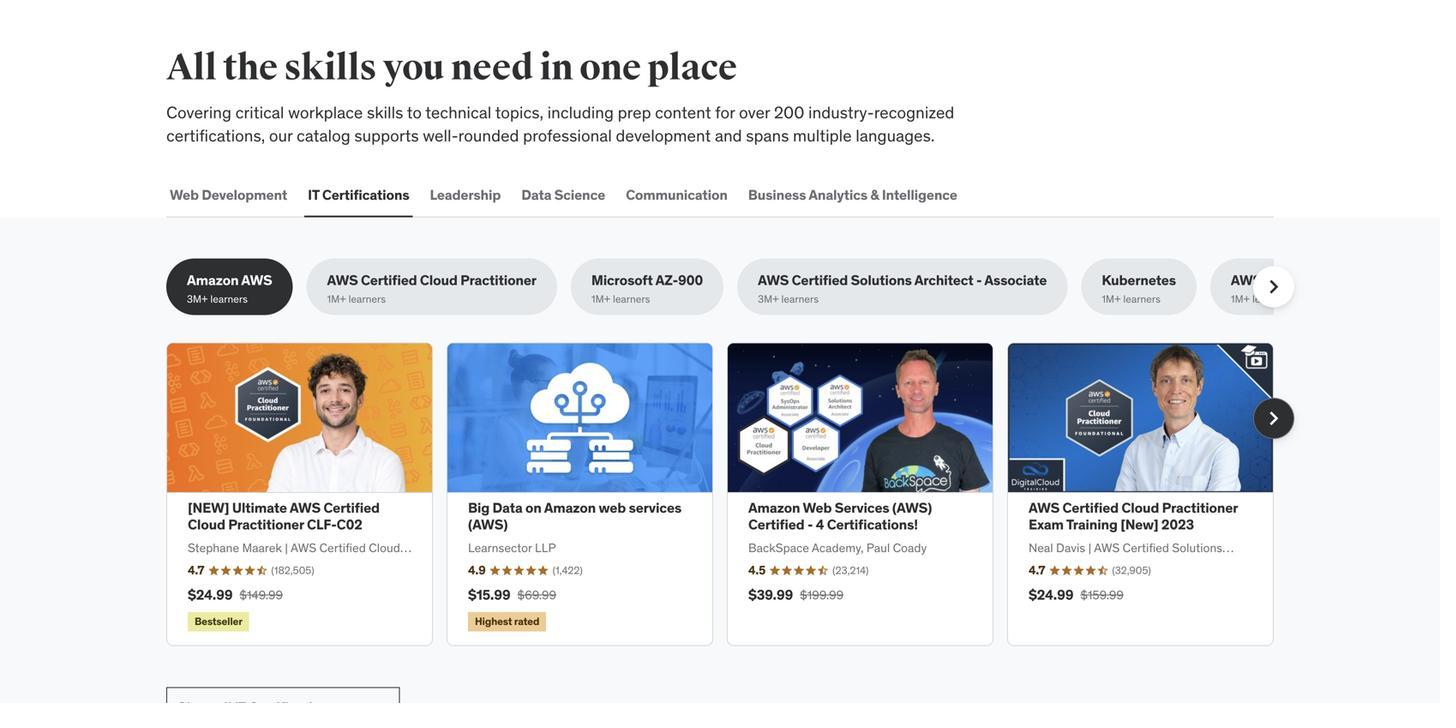 Task type: vqa. For each thing, say whether or not it's contained in the screenshot.


Task type: locate. For each thing, give the bounding box(es) containing it.
web left services
[[803, 499, 832, 517]]

5 learners from the left
[[1124, 292, 1161, 306]]

2 horizontal spatial -
[[1392, 271, 1397, 289]]

4 1m+ from the left
[[1231, 292, 1250, 306]]

workplace
[[288, 102, 363, 123]]

technical
[[425, 102, 492, 123]]

aws certified cloud practitioner exam training [new] 2023
[[1029, 499, 1238, 533]]

- right architect
[[977, 271, 982, 289]]

1 next image from the top
[[1260, 273, 1288, 300]]

topic filters element
[[166, 258, 1441, 315]]

3m+ inside amazon aws 3m+ learners
[[187, 292, 208, 306]]

0 horizontal spatial web
[[170, 186, 199, 203]]

aws
[[241, 271, 272, 289], [327, 271, 358, 289], [758, 271, 789, 289], [1231, 271, 1262, 289], [290, 499, 321, 517], [1029, 499, 1060, 517]]

one
[[580, 46, 641, 90]]

web
[[170, 186, 199, 203], [803, 499, 832, 517]]

- left associ
[[1392, 271, 1397, 289]]

200
[[774, 102, 805, 123]]

services
[[835, 499, 890, 517]]

data left on
[[493, 499, 523, 517]]

web left development
[[170, 186, 199, 203]]

next image
[[1260, 273, 1288, 300], [1260, 405, 1288, 432]]

1m+ inside aws certified developer - associ 1m+ learners
[[1231, 292, 1250, 306]]

6 learners from the left
[[1253, 292, 1290, 306]]

c02
[[337, 516, 362, 533]]

aws inside aws certified cloud practitioner 1m+ learners
[[327, 271, 358, 289]]

1 1m+ from the left
[[327, 292, 346, 306]]

2 learners from the left
[[349, 292, 386, 306]]

amazon inside amazon web services (aws) certified - 4 certifications!
[[749, 499, 800, 517]]

supports
[[354, 125, 419, 146]]

microsoft az-900 1m+ learners
[[592, 271, 703, 306]]

certified for aws certified developer - associ 1m+ learners
[[1265, 271, 1321, 289]]

carousel element
[[166, 342, 1295, 646]]

amazon for amazon aws 3m+ learners
[[187, 271, 239, 289]]

2 horizontal spatial amazon
[[749, 499, 800, 517]]

development
[[202, 186, 287, 203]]

3 learners from the left
[[613, 292, 650, 306]]

2 next image from the top
[[1260, 405, 1288, 432]]

1m+ inside aws certified cloud practitioner 1m+ learners
[[327, 292, 346, 306]]

0 horizontal spatial practitioner
[[228, 516, 304, 533]]

training
[[1067, 516, 1118, 533]]

certified for aws certified solutions architect - associate 3m+ learners
[[792, 271, 848, 289]]

web inside amazon web services (aws) certified - 4 certifications!
[[803, 499, 832, 517]]

0 horizontal spatial 3m+
[[187, 292, 208, 306]]

and
[[715, 125, 742, 146]]

learners inside aws certified cloud practitioner 1m+ learners
[[349, 292, 386, 306]]

1 vertical spatial next image
[[1260, 405, 1288, 432]]

2 1m+ from the left
[[592, 292, 611, 306]]

associ
[[1400, 271, 1441, 289]]

development
[[616, 125, 711, 146]]

on
[[526, 499, 542, 517]]

3 1m+ from the left
[[1102, 292, 1121, 306]]

1 horizontal spatial amazon
[[544, 499, 596, 517]]

- left 4
[[808, 516, 813, 533]]

[new]
[[188, 499, 229, 517]]

skills up supports
[[367, 102, 403, 123]]

it certifications button
[[304, 174, 413, 216]]

critical
[[235, 102, 284, 123]]

0 horizontal spatial (aws)
[[468, 516, 508, 533]]

certifications,
[[166, 125, 265, 146]]

recognized
[[874, 102, 955, 123]]

web development
[[170, 186, 287, 203]]

certified for aws certified cloud practitioner 1m+ learners
[[361, 271, 417, 289]]

next image inside carousel element
[[1260, 405, 1288, 432]]

1m+
[[327, 292, 346, 306], [592, 292, 611, 306], [1102, 292, 1121, 306], [1231, 292, 1250, 306]]

1 3m+ from the left
[[187, 292, 208, 306]]

next image inside topic filters element
[[1260, 273, 1288, 300]]

0 horizontal spatial amazon
[[187, 271, 239, 289]]

skills inside covering critical workplace skills to technical topics, including prep content for over 200 industry-recognized certifications, our catalog supports well-rounded professional development and spans multiple languages.
[[367, 102, 403, 123]]

all
[[166, 46, 217, 90]]

1 vertical spatial skills
[[367, 102, 403, 123]]

cloud inside aws certified cloud practitioner exam training [new] 2023
[[1122, 499, 1159, 517]]

business analytics & intelligence button
[[745, 174, 961, 216]]

cloud
[[420, 271, 458, 289], [1122, 499, 1159, 517], [188, 516, 225, 533]]

1 horizontal spatial web
[[803, 499, 832, 517]]

learners inside aws certified developer - associ 1m+ learners
[[1253, 292, 1290, 306]]

learners
[[210, 292, 248, 306], [349, 292, 386, 306], [613, 292, 650, 306], [782, 292, 819, 306], [1124, 292, 1161, 306], [1253, 292, 1290, 306]]

skills up workplace
[[284, 46, 377, 90]]

1 horizontal spatial -
[[977, 271, 982, 289]]

amazon web services (aws) certified - 4 certifications!
[[749, 499, 932, 533]]

3m+ inside aws certified solutions architect - associate 3m+ learners
[[758, 292, 779, 306]]

the
[[223, 46, 278, 90]]

2 horizontal spatial cloud
[[1122, 499, 1159, 517]]

cloud inside aws certified cloud practitioner 1m+ learners
[[420, 271, 458, 289]]

learners inside aws certified solutions architect - associate 3m+ learners
[[782, 292, 819, 306]]

certified inside aws certified developer - associ 1m+ learners
[[1265, 271, 1321, 289]]

2 3m+ from the left
[[758, 292, 779, 306]]

1 learners from the left
[[210, 292, 248, 306]]

practitioner
[[461, 271, 537, 289], [1162, 499, 1238, 517], [228, 516, 304, 533]]

professional
[[523, 125, 612, 146]]

content
[[655, 102, 711, 123]]

amazon
[[187, 271, 239, 289], [544, 499, 596, 517], [749, 499, 800, 517]]

(aws) left on
[[468, 516, 508, 533]]

- inside amazon web services (aws) certified - 4 certifications!
[[808, 516, 813, 533]]

aws inside aws certified solutions architect - associate 3m+ learners
[[758, 271, 789, 289]]

aws for aws certified cloud practitioner exam training [new] 2023
[[1029, 499, 1060, 517]]

0 vertical spatial next image
[[1260, 273, 1288, 300]]

amazon for amazon web services (aws) certified - 4 certifications!
[[749, 499, 800, 517]]

1 horizontal spatial cloud
[[420, 271, 458, 289]]

1 horizontal spatial 3m+
[[758, 292, 779, 306]]

amazon aws 3m+ learners
[[187, 271, 272, 306]]

kubernetes
[[1102, 271, 1176, 289]]

certified inside [new] ultimate aws certified cloud practitioner clf-c02
[[324, 499, 380, 517]]

microsoft
[[592, 271, 653, 289]]

- inside aws certified developer - associ 1m+ learners
[[1392, 271, 1397, 289]]

data
[[522, 186, 552, 203], [493, 499, 523, 517]]

all the skills you need in one place
[[166, 46, 737, 90]]

aws inside aws certified developer - associ 1m+ learners
[[1231, 271, 1262, 289]]

certified for aws certified cloud practitioner exam training [new] 2023
[[1063, 499, 1119, 517]]

2 horizontal spatial practitioner
[[1162, 499, 1238, 517]]

certified inside aws certified solutions architect - associate 3m+ learners
[[792, 271, 848, 289]]

ultimate
[[232, 499, 287, 517]]

in
[[540, 46, 573, 90]]

&
[[871, 186, 879, 203]]

0 horizontal spatial cloud
[[188, 516, 225, 533]]

aws certified solutions architect - associate 3m+ learners
[[758, 271, 1047, 306]]

- inside aws certified solutions architect - associate 3m+ learners
[[977, 271, 982, 289]]

big
[[468, 499, 490, 517]]

learners inside amazon aws 3m+ learners
[[210, 292, 248, 306]]

aws for aws certified cloud practitioner 1m+ learners
[[327, 271, 358, 289]]

(aws) right services
[[893, 499, 932, 517]]

0 vertical spatial data
[[522, 186, 552, 203]]

certified inside aws certified cloud practitioner 1m+ learners
[[361, 271, 417, 289]]

practitioner inside aws certified cloud practitioner exam training [new] 2023
[[1162, 499, 1238, 517]]

amazon inside the big data on amazon web services (aws)
[[544, 499, 596, 517]]

3m+
[[187, 292, 208, 306], [758, 292, 779, 306]]

aws for aws certified developer - associ 1m+ learners
[[1231, 271, 1262, 289]]

4 learners from the left
[[782, 292, 819, 306]]

web development button
[[166, 174, 291, 216]]

communication button
[[623, 174, 731, 216]]

associate
[[985, 271, 1047, 289]]

it certifications
[[308, 186, 409, 203]]

1 vertical spatial data
[[493, 499, 523, 517]]

architect
[[915, 271, 974, 289]]

(aws) inside the big data on amazon web services (aws)
[[468, 516, 508, 533]]

for
[[715, 102, 735, 123]]

aws inside aws certified cloud practitioner exam training [new] 2023
[[1029, 499, 1060, 517]]

amazon inside amazon aws 3m+ learners
[[187, 271, 239, 289]]

certified inside amazon web services (aws) certified - 4 certifications!
[[749, 516, 805, 533]]

practitioner for aws certified cloud practitioner exam training [new] 2023
[[1162, 499, 1238, 517]]

1 horizontal spatial (aws)
[[893, 499, 932, 517]]

practitioner inside aws certified cloud practitioner 1m+ learners
[[461, 271, 537, 289]]

certified
[[361, 271, 417, 289], [792, 271, 848, 289], [1265, 271, 1321, 289], [324, 499, 380, 517], [1063, 499, 1119, 517], [749, 516, 805, 533]]

0 horizontal spatial -
[[808, 516, 813, 533]]

certified inside aws certified cloud practitioner exam training [new] 2023
[[1063, 499, 1119, 517]]

1 vertical spatial web
[[803, 499, 832, 517]]

1 horizontal spatial practitioner
[[461, 271, 537, 289]]

data left science
[[522, 186, 552, 203]]

0 vertical spatial web
[[170, 186, 199, 203]]

-
[[977, 271, 982, 289], [1392, 271, 1397, 289], [808, 516, 813, 533]]



Task type: describe. For each thing, give the bounding box(es) containing it.
covering
[[166, 102, 232, 123]]

leadership button
[[427, 174, 504, 216]]

cloud for training
[[1122, 499, 1159, 517]]

next image for topic filters element
[[1260, 273, 1288, 300]]

4
[[816, 516, 824, 533]]

web inside button
[[170, 186, 199, 203]]

data inside button
[[522, 186, 552, 203]]

clf-
[[307, 516, 337, 533]]

aws certified developer - associ 1m+ learners
[[1231, 271, 1441, 306]]

languages.
[[856, 125, 935, 146]]

you
[[383, 46, 445, 90]]

2023
[[1162, 516, 1194, 533]]

certifications
[[322, 186, 409, 203]]

web
[[599, 499, 626, 517]]

[new]
[[1121, 516, 1159, 533]]

aws inside amazon aws 3m+ learners
[[241, 271, 272, 289]]

aws certified cloud practitioner exam training [new] 2023 link
[[1029, 499, 1238, 533]]

communication
[[626, 186, 728, 203]]

aws inside [new] ultimate aws certified cloud practitioner clf-c02
[[290, 499, 321, 517]]

multiple
[[793, 125, 852, 146]]

intelligence
[[882, 186, 958, 203]]

big data on amazon web services (aws) link
[[468, 499, 682, 533]]

kubernetes 1m+ learners
[[1102, 271, 1176, 306]]

business analytics & intelligence
[[748, 186, 958, 203]]

aws for aws certified solutions architect - associate 3m+ learners
[[758, 271, 789, 289]]

data science button
[[518, 174, 609, 216]]

science
[[554, 186, 605, 203]]

analytics
[[809, 186, 868, 203]]

services
[[629, 499, 682, 517]]

solutions
[[851, 271, 912, 289]]

our
[[269, 125, 293, 146]]

industry-
[[809, 102, 874, 123]]

catalog
[[297, 125, 350, 146]]

aws certified cloud practitioner 1m+ learners
[[327, 271, 537, 306]]

practitioner inside [new] ultimate aws certified cloud practitioner clf-c02
[[228, 516, 304, 533]]

covering critical workplace skills to technical topics, including prep content for over 200 industry-recognized certifications, our catalog supports well-rounded professional development and spans multiple languages.
[[166, 102, 955, 146]]

[new] ultimate aws certified cloud practitioner clf-c02
[[188, 499, 380, 533]]

prep
[[618, 102, 651, 123]]

0 vertical spatial skills
[[284, 46, 377, 90]]

need
[[451, 46, 533, 90]]

practitioner for aws certified cloud practitioner 1m+ learners
[[461, 271, 537, 289]]

topics,
[[495, 102, 544, 123]]

learners inside microsoft az-900 1m+ learners
[[613, 292, 650, 306]]

business
[[748, 186, 806, 203]]

data inside the big data on amazon web services (aws)
[[493, 499, 523, 517]]

(aws) inside amazon web services (aws) certified - 4 certifications!
[[893, 499, 932, 517]]

developer
[[1324, 271, 1389, 289]]

az-
[[656, 271, 678, 289]]

to
[[407, 102, 422, 123]]

learners inside kubernetes 1m+ learners
[[1124, 292, 1161, 306]]

place
[[648, 46, 737, 90]]

leadership
[[430, 186, 501, 203]]

data science
[[522, 186, 605, 203]]

1m+ inside kubernetes 1m+ learners
[[1102, 292, 1121, 306]]

1m+ inside microsoft az-900 1m+ learners
[[592, 292, 611, 306]]

900
[[678, 271, 703, 289]]

amazon web services (aws) certified - 4 certifications! link
[[749, 499, 932, 533]]

exam
[[1029, 516, 1064, 533]]

over
[[739, 102, 770, 123]]

big data on amazon web services (aws)
[[468, 499, 682, 533]]

cloud inside [new] ultimate aws certified cloud practitioner clf-c02
[[188, 516, 225, 533]]

it
[[308, 186, 319, 203]]

[new] ultimate aws certified cloud practitioner clf-c02 link
[[188, 499, 380, 533]]

rounded
[[458, 125, 519, 146]]

including
[[548, 102, 614, 123]]

spans
[[746, 125, 789, 146]]

next image for carousel element
[[1260, 405, 1288, 432]]

certifications!
[[827, 516, 918, 533]]

cloud for learners
[[420, 271, 458, 289]]

well-
[[423, 125, 458, 146]]



